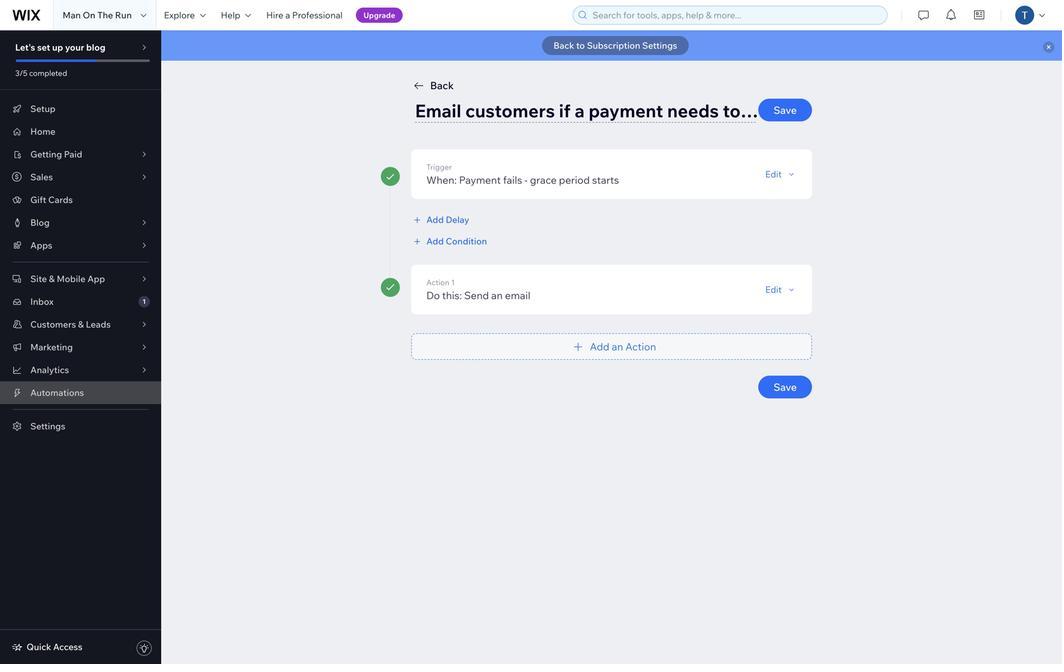 Task type: locate. For each thing, give the bounding box(es) containing it.
settings
[[642, 40, 677, 51], [30, 421, 65, 432]]

a right hire
[[285, 9, 290, 21]]

an inside 'action 1 do this: send an email'
[[491, 289, 503, 302]]

1 inside sidebar element
[[143, 298, 146, 305]]

2 edit from the top
[[765, 284, 782, 295]]

1 vertical spatial a
[[575, 100, 585, 122]]

mobile
[[57, 273, 85, 284]]

save for add an action button at bottom's save button
[[774, 381, 797, 393]]

2 vertical spatial add
[[590, 340, 610, 353]]

1 vertical spatial save
[[774, 381, 797, 393]]

email customers if a payment needs to be resubmitted
[[415, 100, 874, 122]]

0 vertical spatial an
[[491, 289, 503, 302]]

0 horizontal spatial back
[[430, 79, 454, 92]]

to left be
[[723, 100, 741, 122]]

1 horizontal spatial settings
[[642, 40, 677, 51]]

add an action
[[590, 340, 656, 353]]

save button
[[759, 99, 812, 121], [759, 376, 812, 398]]

1 horizontal spatial &
[[78, 319, 84, 330]]

action inside 'action 1 do this: send an email'
[[427, 278, 450, 287]]

hire a professional
[[266, 9, 343, 21]]

1 vertical spatial action
[[626, 340, 656, 353]]

cards
[[48, 194, 73, 205]]

back to subscription settings button
[[542, 36, 689, 55]]

an
[[491, 289, 503, 302], [612, 340, 623, 353]]

1 horizontal spatial 1
[[451, 278, 455, 287]]

back for back
[[430, 79, 454, 92]]

1 save from the top
[[774, 104, 797, 116]]

customers
[[465, 100, 555, 122]]

0 vertical spatial edit
[[765, 168, 782, 179]]

to
[[576, 40, 585, 51], [723, 100, 741, 122]]

edit for do this: send an email
[[765, 284, 782, 295]]

getting paid button
[[0, 143, 161, 166]]

period
[[559, 174, 590, 186]]

edit button
[[765, 168, 797, 180], [765, 284, 797, 295]]

man
[[63, 9, 81, 21]]

0 vertical spatial save
[[774, 104, 797, 116]]

customers
[[30, 319, 76, 330]]

analytics button
[[0, 359, 161, 381]]

quick access
[[27, 641, 82, 652]]

quick access button
[[11, 641, 82, 653]]

0 vertical spatial add
[[427, 214, 444, 225]]

2 save from the top
[[774, 381, 797, 393]]

& left the leads
[[78, 319, 84, 330]]

3/5 completed
[[15, 68, 67, 78]]

Search for tools, apps, help & more... field
[[589, 6, 884, 24]]

0 horizontal spatial to
[[576, 40, 585, 51]]

to inside back to subscription settings button
[[576, 40, 585, 51]]

settings inside sidebar element
[[30, 421, 65, 432]]

payment
[[589, 100, 663, 122]]

1 horizontal spatial an
[[612, 340, 623, 353]]

0 horizontal spatial an
[[491, 289, 503, 302]]

site & mobile app
[[30, 273, 105, 284]]

to left subscription
[[576, 40, 585, 51]]

add for add an action
[[590, 340, 610, 353]]

1 edit from the top
[[765, 168, 782, 179]]

add inside 'button'
[[427, 236, 444, 247]]

0 horizontal spatial &
[[49, 273, 55, 284]]

back to subscription settings alert
[[161, 30, 1062, 61]]

add for add delay
[[427, 214, 444, 225]]

settings right subscription
[[642, 40, 677, 51]]

1 vertical spatial save button
[[759, 376, 812, 398]]

0 vertical spatial edit button
[[765, 168, 797, 180]]

home
[[30, 126, 56, 137]]

save
[[774, 104, 797, 116], [774, 381, 797, 393]]

an inside button
[[612, 340, 623, 353]]

0 horizontal spatial 1
[[143, 298, 146, 305]]

1 vertical spatial back
[[430, 79, 454, 92]]

be
[[745, 100, 767, 122]]

1 horizontal spatial back
[[554, 40, 574, 51]]

1 vertical spatial settings
[[30, 421, 65, 432]]

back left subscription
[[554, 40, 574, 51]]

1 vertical spatial &
[[78, 319, 84, 330]]

gift cards link
[[0, 188, 161, 211]]

& for site
[[49, 273, 55, 284]]

& right site
[[49, 273, 55, 284]]

apps
[[30, 240, 52, 251]]

sidebar element
[[0, 30, 161, 664]]

inbox
[[30, 296, 54, 307]]

0 vertical spatial &
[[49, 273, 55, 284]]

1
[[451, 278, 455, 287], [143, 298, 146, 305]]

0 vertical spatial a
[[285, 9, 290, 21]]

0 vertical spatial to
[[576, 40, 585, 51]]

home link
[[0, 120, 161, 143]]

2 save button from the top
[[759, 376, 812, 398]]

0 vertical spatial 1
[[451, 278, 455, 287]]

1 save button from the top
[[759, 99, 812, 121]]

upgrade button
[[356, 8, 403, 23]]

1 vertical spatial edit
[[765, 284, 782, 295]]

a
[[285, 9, 290, 21], [575, 100, 585, 122]]

getting
[[30, 149, 62, 160]]

needs
[[667, 100, 719, 122]]

1 edit button from the top
[[765, 168, 797, 180]]

2 edit button from the top
[[765, 284, 797, 295]]

back inside button
[[430, 79, 454, 92]]

edit
[[765, 168, 782, 179], [765, 284, 782, 295]]

0 vertical spatial save button
[[759, 99, 812, 121]]

0 horizontal spatial a
[[285, 9, 290, 21]]

action
[[427, 278, 450, 287], [626, 340, 656, 353]]

1 vertical spatial add
[[427, 236, 444, 247]]

0 vertical spatial action
[[427, 278, 450, 287]]

sales
[[30, 171, 53, 182]]

1 vertical spatial edit button
[[765, 284, 797, 295]]

0 horizontal spatial settings
[[30, 421, 65, 432]]

site
[[30, 273, 47, 284]]

email
[[415, 100, 461, 122]]

condition
[[446, 236, 487, 247]]

add
[[427, 214, 444, 225], [427, 236, 444, 247], [590, 340, 610, 353]]

hire
[[266, 9, 283, 21]]

on
[[83, 9, 95, 21]]

back
[[554, 40, 574, 51], [430, 79, 454, 92]]

1 vertical spatial to
[[723, 100, 741, 122]]

0 vertical spatial settings
[[642, 40, 677, 51]]

back up email
[[430, 79, 454, 92]]

help
[[221, 9, 240, 21]]

0 vertical spatial back
[[554, 40, 574, 51]]

0 horizontal spatial action
[[427, 278, 450, 287]]

1 vertical spatial an
[[612, 340, 623, 353]]

a right if
[[575, 100, 585, 122]]

let's set up your blog
[[15, 42, 105, 53]]

subscription
[[587, 40, 640, 51]]

save button for add an action button at bottom
[[759, 376, 812, 398]]

1 vertical spatial 1
[[143, 298, 146, 305]]

run
[[115, 9, 132, 21]]

if
[[559, 100, 571, 122]]

let's
[[15, 42, 35, 53]]

settings down the automations
[[30, 421, 65, 432]]

1 horizontal spatial action
[[626, 340, 656, 353]]

back inside button
[[554, 40, 574, 51]]



Task type: vqa. For each thing, say whether or not it's contained in the screenshot.
perfect
no



Task type: describe. For each thing, give the bounding box(es) containing it.
edit button for when: payment fails - grace period starts
[[765, 168, 797, 180]]

access
[[53, 641, 82, 652]]

add condition
[[427, 236, 487, 247]]

customers & leads button
[[0, 313, 161, 336]]

analytics
[[30, 364, 69, 375]]

a inside 'link'
[[285, 9, 290, 21]]

apps button
[[0, 234, 161, 257]]

back to subscription settings
[[554, 40, 677, 51]]

payment
[[459, 174, 501, 186]]

man on the run
[[63, 9, 132, 21]]

getting paid
[[30, 149, 82, 160]]

blog
[[30, 217, 50, 228]]

starts
[[592, 174, 619, 186]]

blog button
[[0, 211, 161, 234]]

add an action button
[[411, 333, 812, 360]]

automations
[[30, 387, 84, 398]]

& for customers
[[78, 319, 84, 330]]

add for add condition
[[427, 236, 444, 247]]

delay
[[446, 214, 469, 225]]

action inside add an action button
[[626, 340, 656, 353]]

1 horizontal spatial to
[[723, 100, 741, 122]]

send
[[464, 289, 489, 302]]

action 1 do this: send an email
[[427, 278, 531, 302]]

marketing
[[30, 341, 73, 353]]

setup link
[[0, 97, 161, 120]]

paid
[[64, 149, 82, 160]]

3/5
[[15, 68, 27, 78]]

do
[[427, 289, 440, 302]]

fails
[[503, 174, 522, 186]]

gift
[[30, 194, 46, 205]]

trigger
[[427, 162, 452, 172]]

settings inside button
[[642, 40, 677, 51]]

edit for when: payment fails - grace period starts
[[765, 168, 782, 179]]

upgrade
[[364, 10, 395, 20]]

customers & leads
[[30, 319, 111, 330]]

save for save button associated with back button
[[774, 104, 797, 116]]

add delay button
[[411, 214, 469, 225]]

automations link
[[0, 381, 161, 404]]

-
[[525, 174, 528, 186]]

up
[[52, 42, 63, 53]]

resubmitted
[[770, 100, 874, 122]]

add condition button
[[411, 236, 487, 247]]

trigger when: payment fails - grace period starts
[[427, 162, 619, 186]]

completed
[[29, 68, 67, 78]]

add delay
[[427, 214, 469, 225]]

your
[[65, 42, 84, 53]]

sales button
[[0, 166, 161, 188]]

professional
[[292, 9, 343, 21]]

edit button for do this: send an email
[[765, 284, 797, 295]]

leads
[[86, 319, 111, 330]]

email
[[505, 289, 531, 302]]

site & mobile app button
[[0, 267, 161, 290]]

quick
[[27, 641, 51, 652]]

hire a professional link
[[259, 0, 350, 30]]

set
[[37, 42, 50, 53]]

1 horizontal spatial a
[[575, 100, 585, 122]]

grace
[[530, 174, 557, 186]]

the
[[97, 9, 113, 21]]

back button
[[411, 78, 454, 93]]

back for back to subscription settings
[[554, 40, 574, 51]]

settings link
[[0, 415, 161, 438]]

this:
[[442, 289, 462, 302]]

when:
[[427, 174, 457, 186]]

gift cards
[[30, 194, 73, 205]]

blog
[[86, 42, 105, 53]]

explore
[[164, 9, 195, 21]]

setup
[[30, 103, 55, 114]]

marketing button
[[0, 336, 161, 359]]

1 inside 'action 1 do this: send an email'
[[451, 278, 455, 287]]

app
[[87, 273, 105, 284]]

help button
[[213, 0, 259, 30]]

save button for back button
[[759, 99, 812, 121]]



